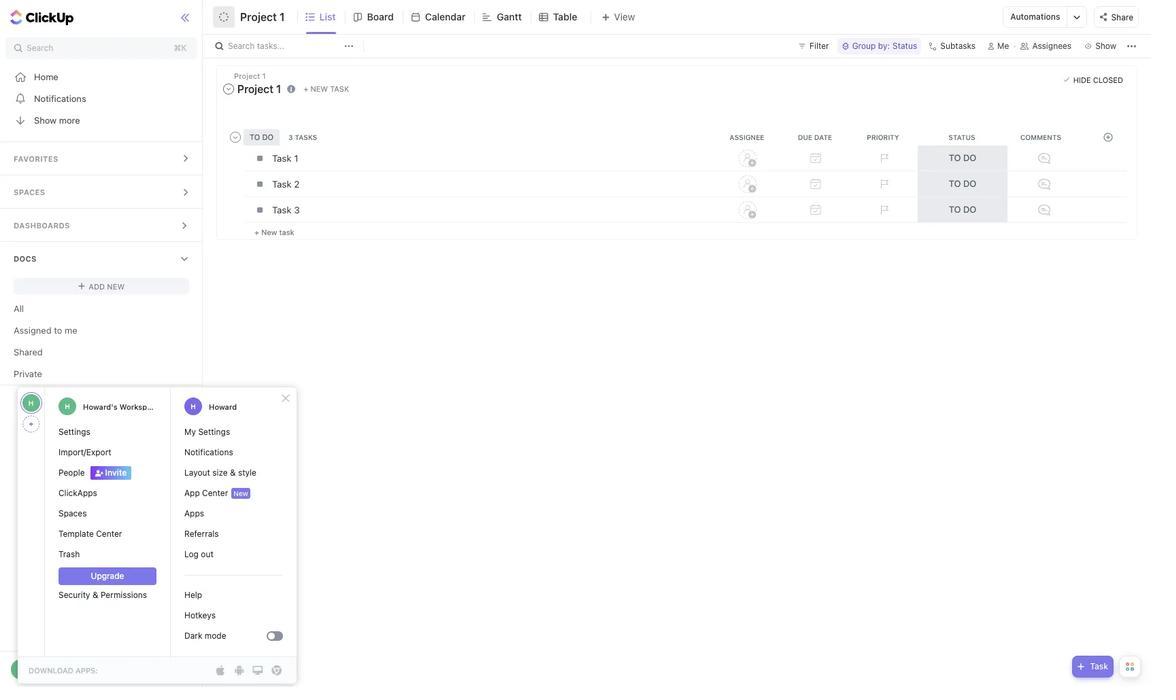 Task type: describe. For each thing, give the bounding box(es) containing it.
1 inside ‎task 1 link
[[294, 153, 298, 164]]

to for 1
[[949, 152, 961, 163]]

template center link
[[59, 525, 156, 545]]

do for task 3
[[963, 204, 977, 215]]

howard's workspace
[[83, 402, 160, 411]]

user settings menu list containing help
[[184, 576, 283, 647]]

table link
[[553, 0, 583, 34]]

h up my
[[191, 403, 196, 411]]

search for search tasks...
[[228, 41, 255, 51]]

my
[[184, 427, 196, 438]]

h left download
[[18, 666, 24, 674]]

⌘k
[[174, 43, 187, 53]]

1 vertical spatial notifications link
[[184, 443, 283, 463]]

project 1 button
[[235, 2, 285, 32]]

1 horizontal spatial 3
[[294, 205, 300, 216]]

view
[[614, 11, 635, 22]]

clickapps link
[[59, 484, 156, 504]]

size
[[212, 468, 228, 478]]

1 horizontal spatial new
[[261, 228, 277, 237]]

tasks...
[[257, 41, 285, 51]]

1 vertical spatial project
[[234, 71, 260, 80]]

to do button for 1
[[918, 145, 1008, 171]]

mode
[[205, 631, 226, 642]]

clickapps
[[59, 489, 97, 499]]

template
[[59, 529, 94, 540]]

set priority image for 3
[[874, 200, 894, 220]]

style
[[238, 468, 257, 478]]

automations button
[[1004, 7, 1067, 27]]

show more
[[34, 115, 80, 126]]

gantt
[[497, 11, 522, 22]]

people link
[[59, 463, 85, 484]]

filter button
[[793, 38, 835, 54]]

referrals link
[[184, 525, 283, 545]]

& inside user settings menu list
[[230, 468, 236, 478]]

download
[[29, 667, 73, 676]]

to inside "sidebar" navigation
[[54, 325, 62, 336]]

automations
[[1011, 12, 1060, 22]]

0 vertical spatial notifications link
[[0, 88, 203, 110]]

3 tasks button
[[286, 133, 322, 141]]

download apps: link
[[29, 667, 98, 676]]

workspace
[[120, 402, 160, 411]]

set priority element for ‎task 2
[[874, 174, 894, 194]]

share button
[[1094, 6, 1139, 28]]

app
[[184, 489, 200, 499]]

due
[[798, 133, 813, 141]]

calendar
[[425, 11, 466, 22]]

invite inside 'workspace settings menu' list
[[105, 468, 127, 478]]

referrals
[[184, 529, 219, 540]]

set priority element for ‎task 1
[[874, 148, 894, 169]]

list item containing people
[[59, 463, 156, 484]]

sidebar navigation
[[0, 0, 205, 688]]

gantt link
[[497, 0, 527, 34]]

search tasks...
[[228, 41, 285, 51]]

‎task for ‎task 2
[[272, 179, 292, 190]]

1 vertical spatial + new task
[[254, 228, 294, 237]]

priority button
[[851, 133, 919, 141]]

import/export
[[59, 448, 111, 458]]

private
[[14, 368, 42, 379]]

hide closed
[[1074, 75, 1123, 84]]

1 vertical spatial status
[[949, 133, 976, 141]]

security & permissions link
[[59, 586, 156, 606]]

1 vertical spatial +
[[254, 228, 259, 237]]

priority
[[867, 133, 899, 141]]

‎task 1 link
[[269, 147, 710, 170]]

group
[[852, 41, 876, 51]]

layout size & style
[[184, 468, 257, 478]]

trash
[[59, 550, 80, 560]]

howard
[[209, 402, 237, 411]]

user settings menu list containing my settings
[[184, 423, 283, 576]]

0 vertical spatial +
[[304, 85, 308, 93]]

1 down tasks...
[[262, 71, 266, 80]]

layout size & style link
[[184, 463, 283, 484]]

closed
[[1093, 75, 1123, 84]]

log out
[[184, 550, 213, 560]]

subtasks button
[[924, 38, 980, 54]]

hide closed button
[[1060, 73, 1127, 86]]

& inside 'workspace settings menu' list
[[93, 591, 98, 601]]

due date button
[[782, 133, 851, 141]]

set priority image
[[874, 148, 894, 169]]

workspace settings menu list
[[59, 423, 156, 606]]

dark mode list item
[[184, 627, 283, 647]]

assigned
[[14, 325, 51, 336]]

due date
[[798, 133, 832, 141]]

list info image
[[287, 85, 296, 93]]

people
[[59, 468, 85, 478]]

template center
[[59, 529, 122, 540]]

tasks
[[295, 133, 317, 141]]

task 3
[[272, 205, 300, 216]]

more
[[59, 115, 80, 126]]

1/5
[[241, 662, 251, 671]]

project 1 inside project 1 dropdown button
[[237, 83, 281, 95]]

help
[[184, 591, 202, 601]]

subtasks
[[941, 41, 976, 51]]

show for show
[[1096, 41, 1117, 51]]

task 3 link
[[269, 199, 710, 222]]

center for template
[[96, 529, 122, 540]]

upgrade
[[91, 572, 124, 582]]

hide
[[1074, 75, 1091, 84]]

1 settings from the left
[[59, 427, 90, 438]]

2
[[294, 179, 300, 190]]

comments button
[[1008, 133, 1076, 141]]



Task type: vqa. For each thing, say whether or not it's contained in the screenshot.
‎Task corresponding to ‎Task 2
yes



Task type: locate. For each thing, give the bounding box(es) containing it.
me
[[998, 41, 1009, 51]]

‎task 2 link
[[269, 173, 710, 196]]

1 vertical spatial center
[[96, 529, 122, 540]]

1 vertical spatial set priority element
[[874, 174, 894, 194]]

& right size
[[230, 468, 236, 478]]

1 up search tasks... "text field"
[[280, 11, 285, 23]]

task for task 3
[[272, 205, 292, 216]]

dashboards
[[14, 221, 70, 230]]

0 horizontal spatial show
[[34, 115, 57, 126]]

notifications up show more
[[34, 93, 86, 104]]

do for ‎task 1
[[963, 152, 977, 163]]

2 vertical spatial new
[[234, 490, 248, 498]]

comments
[[1021, 133, 1062, 141]]

spaces down favorites
[[14, 188, 45, 197]]

0 vertical spatial to do
[[949, 152, 977, 163]]

log
[[184, 550, 199, 560]]

project inside dropdown button
[[237, 83, 273, 95]]

layout
[[184, 468, 210, 478]]

1 user settings menu list from the top
[[184, 423, 283, 576]]

notifications link up 'more'
[[0, 88, 203, 110]]

notifications link up layout size & style
[[184, 443, 283, 463]]

& right security
[[93, 591, 98, 601]]

2 to do button from the top
[[918, 171, 1008, 196]]

1 horizontal spatial show
[[1096, 41, 1117, 51]]

0 vertical spatial do
[[963, 152, 977, 163]]

1 do from the top
[[963, 152, 977, 163]]

user settings menu list
[[184, 423, 283, 576], [184, 576, 283, 647]]

project 1 left the list info image
[[237, 83, 281, 95]]

view button
[[591, 9, 639, 26]]

1 vertical spatial task
[[1090, 662, 1108, 672]]

onboarding checklist button element
[[220, 661, 231, 672]]

1 vertical spatial ‎task
[[272, 179, 292, 190]]

2 vertical spatial do
[[963, 204, 977, 215]]

all
[[14, 303, 24, 314]]

2 horizontal spatial new
[[311, 85, 328, 93]]

do for ‎task 2
[[963, 178, 977, 189]]

board link
[[367, 0, 399, 34]]

0 horizontal spatial settings
[[59, 427, 90, 438]]

1 vertical spatial to do button
[[918, 171, 1008, 196]]

assignees
[[1033, 41, 1072, 51]]

0 horizontal spatial 3
[[289, 133, 293, 141]]

apps link
[[184, 504, 283, 525]]

1 down 3 tasks
[[294, 153, 298, 164]]

center for app
[[202, 489, 228, 499]]

settings up import/export
[[59, 427, 90, 438]]

2 vertical spatial project
[[237, 83, 273, 95]]

2 vertical spatial project 1
[[237, 83, 281, 95]]

0 vertical spatial status
[[893, 41, 917, 51]]

assignee
[[730, 133, 764, 141]]

group by: status
[[852, 41, 917, 51]]

1 vertical spatial show
[[34, 115, 57, 126]]

1 horizontal spatial invite
[[105, 468, 127, 478]]

permissions
[[101, 591, 147, 601]]

0 vertical spatial set priority element
[[874, 148, 894, 169]]

0 vertical spatial project 1
[[240, 11, 285, 23]]

‎task 2
[[272, 179, 300, 190]]

0 vertical spatial set priority image
[[874, 174, 894, 194]]

to do for 1
[[949, 152, 977, 163]]

0 horizontal spatial +
[[254, 228, 259, 237]]

+ new task right the list info image
[[304, 85, 349, 93]]

add
[[89, 282, 105, 291]]

task down task 3
[[279, 228, 294, 237]]

me button
[[983, 38, 1015, 54]]

center down size
[[202, 489, 228, 499]]

invite down import/export link
[[105, 468, 127, 478]]

calendar link
[[425, 0, 471, 34]]

assignee button
[[714, 133, 782, 141]]

project inside button
[[240, 11, 277, 23]]

dark
[[184, 631, 202, 642]]

1 horizontal spatial search
[[228, 41, 255, 51]]

board
[[367, 11, 394, 22]]

spaces inside "sidebar" navigation
[[14, 188, 45, 197]]

invite right download
[[82, 665, 103, 675]]

dark mode
[[184, 631, 226, 642]]

3 do from the top
[[963, 204, 977, 215]]

show left 'more'
[[34, 115, 57, 126]]

download apps: list
[[211, 666, 286, 676]]

h left apps:
[[32, 666, 37, 674]]

‎task for ‎task 1
[[272, 153, 292, 164]]

share
[[1111, 12, 1134, 22]]

favorites button
[[0, 142, 203, 175]]

to do for 2
[[949, 178, 977, 189]]

0 vertical spatial project
[[240, 11, 277, 23]]

apps:
[[75, 667, 98, 676]]

0 horizontal spatial &
[[93, 591, 98, 601]]

0 horizontal spatial task
[[272, 205, 292, 216]]

dark mode link
[[184, 627, 267, 647]]

2 do from the top
[[963, 178, 977, 189]]

3 down the 2
[[294, 205, 300, 216]]

shared
[[14, 347, 43, 358]]

2 set priority element from the top
[[874, 174, 894, 194]]

to do button for 2
[[918, 171, 1008, 196]]

search left tasks...
[[228, 41, 255, 51]]

do
[[963, 152, 977, 163], [963, 178, 977, 189], [963, 204, 977, 215]]

2 settings from the left
[[198, 427, 230, 438]]

spaces up template
[[59, 509, 87, 519]]

0 horizontal spatial search
[[27, 43, 53, 53]]

0 vertical spatial show
[[1096, 41, 1117, 51]]

0 vertical spatial task
[[272, 205, 292, 216]]

2 vertical spatial set priority element
[[874, 200, 894, 220]]

set priority image for 2
[[874, 174, 894, 194]]

set priority image
[[874, 174, 894, 194], [874, 200, 894, 220]]

1 horizontal spatial spaces
[[59, 509, 87, 519]]

0 horizontal spatial invite
[[82, 665, 103, 675]]

search for search
[[27, 43, 53, 53]]

download apps:
[[29, 667, 98, 676]]

1 vertical spatial to do
[[949, 178, 977, 189]]

import/export link
[[59, 443, 156, 463]]

0 horizontal spatial spaces
[[14, 188, 45, 197]]

1 vertical spatial spaces
[[59, 509, 87, 519]]

task for task
[[1090, 662, 1108, 672]]

filter
[[810, 41, 829, 51]]

show inside dropdown button
[[1096, 41, 1117, 51]]

1 inside project 1 button
[[280, 11, 285, 23]]

howard's
[[83, 402, 118, 411]]

project 1 button
[[222, 79, 285, 98]]

1 horizontal spatial task
[[1090, 662, 1108, 672]]

1 vertical spatial new
[[261, 228, 277, 237]]

notifications inside "sidebar" navigation
[[34, 93, 86, 104]]

to for 3
[[949, 204, 961, 215]]

notifications inside user settings menu list
[[184, 448, 233, 458]]

1 vertical spatial set priority image
[[874, 200, 894, 220]]

new inside app center new
[[234, 490, 248, 498]]

0 vertical spatial spaces
[[14, 188, 45, 197]]

0 vertical spatial 3
[[289, 133, 293, 141]]

0 vertical spatial task
[[330, 85, 349, 93]]

2 ‎task from the top
[[272, 179, 292, 190]]

status button
[[919, 133, 1008, 141]]

show for show more
[[34, 115, 57, 126]]

upgrade link
[[59, 568, 156, 586]]

app center new
[[184, 489, 248, 499]]

3 set priority element from the top
[[874, 200, 894, 220]]

1 to do from the top
[[949, 152, 977, 163]]

0 vertical spatial center
[[202, 489, 228, 499]]

assigned to me
[[14, 325, 77, 336]]

1 vertical spatial project 1
[[234, 71, 266, 80]]

date
[[814, 133, 832, 141]]

project 1 down search tasks...
[[234, 71, 266, 80]]

to do button for 3
[[918, 197, 1008, 222]]

task right the list info image
[[330, 85, 349, 93]]

1
[[280, 11, 285, 23], [262, 71, 266, 80], [276, 83, 281, 95], [294, 153, 298, 164]]

out
[[201, 550, 213, 560]]

list link
[[319, 0, 341, 34]]

trash link
[[59, 545, 156, 565]]

3 left tasks
[[289, 133, 293, 141]]

1 horizontal spatial +
[[304, 85, 308, 93]]

table
[[553, 11, 577, 22]]

1 horizontal spatial settings
[[198, 427, 230, 438]]

1 horizontal spatial notifications
[[184, 448, 233, 458]]

new
[[107, 282, 125, 291]]

new right the list info image
[[311, 85, 328, 93]]

0 vertical spatial to do button
[[918, 145, 1008, 171]]

‎task 1
[[272, 153, 298, 164]]

1 horizontal spatial task
[[330, 85, 349, 93]]

1 vertical spatial notifications
[[184, 448, 233, 458]]

3 to do button from the top
[[918, 197, 1008, 222]]

favorites
[[14, 154, 58, 163]]

0 horizontal spatial notifications
[[34, 93, 86, 104]]

1 set priority element from the top
[[874, 148, 894, 169]]

1 to do button from the top
[[918, 145, 1008, 171]]

1 horizontal spatial &
[[230, 468, 236, 478]]

1 horizontal spatial center
[[202, 489, 228, 499]]

1 vertical spatial do
[[963, 178, 977, 189]]

1 ‎task from the top
[[272, 153, 292, 164]]

0 horizontal spatial task
[[279, 228, 294, 237]]

hotkeys link
[[184, 606, 283, 627]]

center inside 'workspace settings menu' list
[[96, 529, 122, 540]]

settings link
[[59, 423, 156, 443]]

project 1 inside project 1 button
[[240, 11, 285, 23]]

log out link
[[184, 545, 283, 565]]

to for 2
[[949, 178, 961, 189]]

spaces inside "link"
[[59, 509, 87, 519]]

1 vertical spatial 3
[[294, 205, 300, 216]]

1 vertical spatial task
[[279, 228, 294, 237]]

3 tasks
[[289, 133, 317, 141]]

invite link
[[61, 661, 172, 680]]

center inside user settings menu list
[[202, 489, 228, 499]]

onboarding checklist button image
[[220, 661, 231, 672]]

0 horizontal spatial status
[[893, 41, 917, 51]]

center down spaces "link"
[[96, 529, 122, 540]]

set priority element for task 3
[[874, 200, 894, 220]]

project up search tasks...
[[240, 11, 277, 23]]

0 vertical spatial + new task
[[304, 85, 349, 93]]

h left howard's
[[65, 403, 70, 411]]

3
[[289, 133, 293, 141], [294, 205, 300, 216]]

2 to do from the top
[[949, 178, 977, 189]]

2 set priority image from the top
[[874, 200, 894, 220]]

invite inside invite link
[[82, 665, 103, 675]]

to do for 3
[[949, 204, 977, 215]]

1 vertical spatial &
[[93, 591, 98, 601]]

2 vertical spatial to do button
[[918, 197, 1008, 222]]

security & permissions
[[59, 591, 147, 601]]

3 to do from the top
[[949, 204, 977, 215]]

home link
[[0, 66, 203, 88]]

notifications link
[[0, 88, 203, 110], [184, 443, 283, 463]]

search inside "sidebar" navigation
[[27, 43, 53, 53]]

project down search tasks...
[[234, 71, 260, 80]]

task
[[330, 85, 349, 93], [279, 228, 294, 237]]

project 1 up search tasks...
[[240, 11, 285, 23]]

2 vertical spatial to do
[[949, 204, 977, 215]]

new up apps "link"
[[234, 490, 248, 498]]

show
[[1096, 41, 1117, 51], [34, 115, 57, 126]]

hotkeys
[[184, 611, 216, 621]]

add new
[[89, 282, 125, 291]]

by:
[[878, 41, 890, 51]]

home
[[34, 71, 58, 82]]

apps
[[184, 509, 204, 519]]

search up home
[[27, 43, 53, 53]]

search
[[228, 41, 255, 51], [27, 43, 53, 53]]

0 vertical spatial invite
[[105, 468, 127, 478]]

0 vertical spatial &
[[230, 468, 236, 478]]

‎task left the 2
[[272, 179, 292, 190]]

+
[[304, 85, 308, 93], [254, 228, 259, 237]]

1 set priority image from the top
[[874, 174, 894, 194]]

0 horizontal spatial new
[[234, 490, 248, 498]]

‎task up ‎task 2
[[272, 153, 292, 164]]

1 vertical spatial invite
[[82, 665, 103, 675]]

h down private
[[28, 399, 34, 408]]

0 horizontal spatial center
[[96, 529, 122, 540]]

1 left the list info image
[[276, 83, 281, 95]]

+ new task down task 3
[[254, 228, 294, 237]]

show inside "sidebar" navigation
[[34, 115, 57, 126]]

new down task 3
[[261, 228, 277, 237]]

show down share button
[[1096, 41, 1117, 51]]

1 horizontal spatial status
[[949, 133, 976, 141]]

notifications down my settings
[[184, 448, 233, 458]]

0 vertical spatial notifications
[[34, 93, 86, 104]]

2 user settings menu list from the top
[[184, 576, 283, 647]]

1 inside project 1 dropdown button
[[276, 83, 281, 95]]

Search tasks... text field
[[228, 37, 341, 56]]

me
[[65, 325, 77, 336]]

project left the list info image
[[237, 83, 273, 95]]

0 vertical spatial new
[[311, 85, 328, 93]]

settings right my
[[198, 427, 230, 438]]

settings
[[59, 427, 90, 438], [198, 427, 230, 438]]

list item
[[59, 463, 156, 484]]

0 horizontal spatial + new task
[[254, 228, 294, 237]]

new
[[311, 85, 328, 93], [261, 228, 277, 237], [234, 490, 248, 498]]

0 vertical spatial ‎task
[[272, 153, 292, 164]]

help link
[[184, 586, 283, 606]]

set priority element
[[874, 148, 894, 169], [874, 174, 894, 194], [874, 200, 894, 220]]

security
[[59, 591, 90, 601]]

1 horizontal spatial + new task
[[304, 85, 349, 93]]



